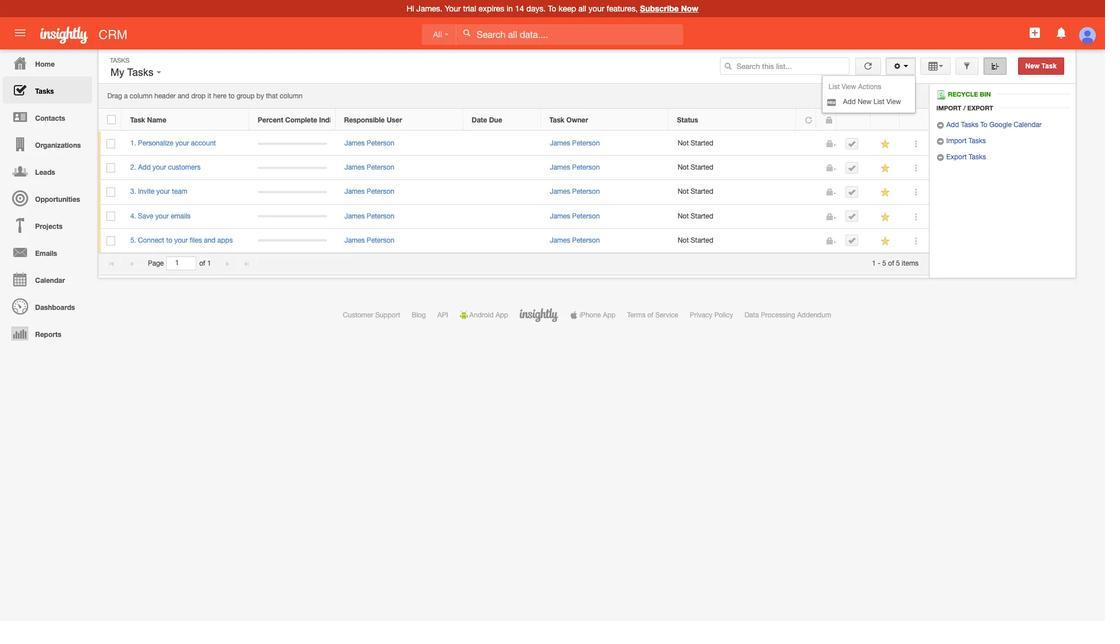 Task type: locate. For each thing, give the bounding box(es) containing it.
mark this task complete image for 3. invite your team
[[849, 188, 857, 196]]

0 vertical spatial export
[[968, 104, 994, 112]]

tasks up my
[[110, 57, 130, 64]]

1 vertical spatial following image
[[881, 187, 892, 198]]

2 not started from the top
[[678, 164, 714, 172]]

3 following image from the top
[[881, 236, 892, 247]]

0 horizontal spatial to
[[166, 237, 172, 245]]

files
[[190, 237, 202, 245]]

1 horizontal spatial add
[[844, 98, 856, 106]]

1 vertical spatial and
[[204, 237, 216, 245]]

2 not started cell from the top
[[669, 156, 797, 180]]

save
[[138, 212, 153, 220]]

1 app from the left
[[496, 312, 508, 320]]

reports
[[35, 331, 61, 339]]

add for add tasks to google calendar
[[947, 121, 960, 129]]

add inside row
[[138, 164, 151, 172]]

your left the account
[[176, 139, 189, 147]]

1 vertical spatial private task image
[[826, 213, 834, 221]]

0 horizontal spatial view
[[842, 83, 857, 91]]

1 left -
[[873, 260, 876, 268]]

2. add your customers link
[[130, 164, 206, 172]]

4 not started cell from the top
[[669, 205, 797, 229]]

1 vertical spatial circle arrow right image
[[937, 138, 945, 146]]

1 circle arrow right image from the top
[[937, 122, 945, 130]]

0 vertical spatial and
[[178, 92, 189, 100]]

task down notifications "image"
[[1042, 62, 1057, 70]]

1 horizontal spatial view
[[887, 98, 902, 106]]

following image for 2. add your customers
[[881, 163, 892, 174]]

new inside "link"
[[858, 98, 872, 106]]

all link
[[422, 24, 457, 45]]

list left the actions
[[829, 83, 840, 91]]

not started cell for 1. personalize your account
[[669, 132, 797, 156]]

mark this task complete image for 2. add your customers
[[849, 164, 857, 172]]

it
[[208, 92, 211, 100]]

2 following image from the top
[[881, 187, 892, 198]]

export down bin on the right of the page
[[968, 104, 994, 112]]

0 vertical spatial import
[[937, 104, 962, 112]]

to right connect
[[166, 237, 172, 245]]

1 following image from the top
[[881, 163, 892, 174]]

2 app from the left
[[603, 312, 616, 320]]

add new list view link
[[823, 94, 915, 109]]

0 horizontal spatial app
[[496, 312, 508, 320]]

1 5 from the left
[[883, 260, 887, 268]]

2 mark this task complete image from the top
[[849, 164, 857, 172]]

5. connect to your files and apps link
[[130, 237, 239, 245]]

1 vertical spatial following image
[[881, 212, 892, 223]]

1 vertical spatial import
[[947, 137, 967, 145]]

features,
[[607, 4, 638, 13]]

your inside the 'hi james. your trial expires in 14 days. to keep all your features, subscribe now'
[[589, 4, 605, 13]]

0 horizontal spatial 5
[[883, 260, 887, 268]]

add inside "link"
[[844, 98, 856, 106]]

0 vertical spatial list
[[829, 83, 840, 91]]

and left drop
[[178, 92, 189, 100]]

5 not from the top
[[678, 237, 689, 245]]

2 not from the top
[[678, 164, 689, 172]]

your right "all"
[[589, 4, 605, 13]]

calendar up the dashboards "link"
[[35, 276, 65, 285]]

0 horizontal spatial of
[[199, 260, 205, 268]]

your
[[445, 4, 461, 13]]

0 vertical spatial private task image
[[826, 140, 834, 148]]

started
[[691, 139, 714, 147], [691, 164, 714, 172], [691, 188, 714, 196], [691, 212, 714, 220], [691, 237, 714, 245]]

tasks inside button
[[127, 67, 154, 78]]

task left owner
[[550, 116, 565, 124]]

3 press ctrl + space to group column header from the left
[[900, 109, 929, 131]]

calendar right google
[[1014, 121, 1042, 129]]

row containing 3. invite your team
[[98, 180, 930, 205]]

opportunities link
[[3, 185, 92, 212]]

4 not from the top
[[678, 212, 689, 220]]

1 mark this task complete image from the top
[[849, 140, 857, 148]]

2 horizontal spatial add
[[947, 121, 960, 129]]

press ctrl + space to group column header
[[837, 109, 871, 131], [871, 109, 900, 131], [900, 109, 929, 131]]

app right the android
[[496, 312, 508, 320]]

1 horizontal spatial column
[[280, 92, 303, 100]]

private task image for 5. connect to your files and apps
[[826, 237, 834, 245]]

show list view filters image
[[964, 62, 972, 70]]

import tasks
[[945, 137, 987, 145]]

0 horizontal spatial new
[[858, 98, 872, 106]]

privacy policy link
[[690, 312, 733, 320]]

1 following image from the top
[[881, 139, 892, 150]]

to left keep
[[548, 4, 557, 13]]

1 vertical spatial view
[[887, 98, 902, 106]]

not started for 3. invite your team
[[678, 188, 714, 196]]

tasks up 'import tasks'
[[962, 121, 979, 129]]

None checkbox
[[107, 188, 115, 197], [107, 212, 115, 221], [107, 188, 115, 197], [107, 212, 115, 221]]

row group
[[98, 132, 930, 253]]

tasks
[[110, 57, 130, 64], [127, 67, 154, 78], [35, 87, 54, 96], [962, 121, 979, 129], [969, 137, 987, 145], [969, 153, 987, 161]]

percent
[[258, 116, 283, 124]]

list inside add new list view "link"
[[874, 98, 885, 106]]

not started for 5. connect to your files and apps
[[678, 237, 714, 245]]

drop
[[191, 92, 206, 100]]

4.
[[130, 212, 136, 220]]

page
[[148, 260, 164, 268]]

1 vertical spatial calendar
[[35, 276, 65, 285]]

6 row from the top
[[98, 229, 930, 253]]

2 vertical spatial mark this task complete image
[[849, 237, 857, 245]]

1. personalize your account
[[130, 139, 216, 147]]

task left name
[[130, 116, 145, 124]]

not started for 1. personalize your account
[[678, 139, 714, 147]]

2 vertical spatial private task image
[[826, 189, 834, 197]]

1 vertical spatial private task image
[[826, 164, 834, 172]]

5.
[[130, 237, 136, 245]]

2 horizontal spatial task
[[1042, 62, 1057, 70]]

home link
[[3, 50, 92, 77]]

1 not started from the top
[[678, 139, 714, 147]]

circle arrow right image up circle arrow left image
[[937, 138, 945, 146]]

add up the import tasks link
[[947, 121, 960, 129]]

private task image for customers
[[826, 164, 834, 172]]

in
[[507, 4, 513, 13]]

not started cell
[[669, 132, 797, 156], [669, 156, 797, 180], [669, 180, 797, 205], [669, 205, 797, 229], [669, 229, 797, 253]]

0 vertical spatial calendar
[[1014, 121, 1042, 129]]

0 horizontal spatial 1
[[207, 260, 211, 268]]

of right 1 field
[[199, 260, 205, 268]]

tasks link
[[3, 77, 92, 104]]

to right here
[[229, 92, 235, 100]]

2 horizontal spatial of
[[889, 260, 895, 268]]

not started cell for 4. save your emails
[[669, 205, 797, 229]]

0 vertical spatial following image
[[881, 139, 892, 150]]

not started cell for 5. connect to your files and apps
[[669, 229, 797, 253]]

5 not started from the top
[[678, 237, 714, 245]]

to
[[229, 92, 235, 100], [166, 237, 172, 245]]

export right circle arrow left image
[[947, 153, 967, 161]]

tasks down add tasks to google calendar link
[[969, 137, 987, 145]]

0 vertical spatial add
[[844, 98, 856, 106]]

3 not started from the top
[[678, 188, 714, 196]]

circle arrow left image
[[937, 154, 945, 162]]

your
[[589, 4, 605, 13], [176, 139, 189, 147], [153, 164, 166, 172], [157, 188, 170, 196], [155, 212, 169, 220], [174, 237, 188, 245]]

your for team
[[157, 188, 170, 196]]

data processing addendum
[[745, 312, 832, 320]]

1 private task image from the top
[[826, 140, 834, 148]]

export
[[968, 104, 994, 112], [947, 153, 967, 161]]

3 started from the top
[[691, 188, 714, 196]]

1 horizontal spatial and
[[204, 237, 216, 245]]

2 private task image from the top
[[826, 164, 834, 172]]

3 private task image from the top
[[826, 189, 834, 197]]

0 horizontal spatial to
[[548, 4, 557, 13]]

2 vertical spatial following image
[[881, 236, 892, 247]]

tasks for add tasks to google calendar
[[962, 121, 979, 129]]

task
[[1042, 62, 1057, 70], [130, 116, 145, 124], [550, 116, 565, 124]]

mark this task complete image
[[849, 140, 857, 148], [849, 164, 857, 172]]

of right -
[[889, 260, 895, 268]]

cell
[[249, 132, 336, 156], [464, 132, 541, 156], [797, 132, 817, 156], [837, 132, 872, 156], [249, 156, 336, 180], [464, 156, 541, 180], [797, 156, 817, 180], [837, 156, 872, 180], [249, 180, 336, 205], [464, 180, 541, 205], [797, 180, 817, 205], [837, 180, 872, 205], [249, 205, 336, 229], [464, 205, 541, 229], [797, 205, 817, 229], [837, 205, 872, 229], [249, 229, 336, 253], [464, 229, 541, 253], [797, 229, 817, 253], [837, 229, 872, 253]]

organizations
[[35, 141, 81, 150]]

0 horizontal spatial list
[[829, 83, 840, 91]]

5. connect to your files and apps
[[130, 237, 233, 245]]

projects link
[[3, 212, 92, 239]]

name
[[147, 116, 166, 124]]

following image
[[881, 139, 892, 150], [881, 187, 892, 198], [881, 236, 892, 247]]

2 circle arrow right image from the top
[[937, 138, 945, 146]]

1 horizontal spatial task
[[550, 116, 565, 124]]

5 left items
[[897, 260, 900, 268]]

add tasks to google calendar
[[945, 121, 1042, 129]]

1 not started cell from the top
[[669, 132, 797, 156]]

james
[[345, 139, 365, 147], [550, 139, 571, 147], [345, 164, 365, 172], [550, 164, 571, 172], [345, 188, 365, 196], [550, 188, 571, 196], [345, 212, 365, 220], [550, 212, 571, 220], [345, 237, 365, 245], [550, 237, 571, 245]]

2 row from the top
[[98, 132, 930, 156]]

terms of service link
[[627, 312, 679, 320]]

new down list view actions link
[[858, 98, 872, 106]]

import for import / export
[[937, 104, 962, 112]]

of right terms at the right bottom of page
[[648, 312, 654, 320]]

drag
[[107, 92, 122, 100]]

3 not from the top
[[678, 188, 689, 196]]

your for emails
[[155, 212, 169, 220]]

invite
[[138, 188, 155, 196]]

column
[[130, 92, 153, 100], [280, 92, 303, 100]]

your up 3. invite your team
[[153, 164, 166, 172]]

1 horizontal spatial of
[[648, 312, 654, 320]]

5 started from the top
[[691, 237, 714, 245]]

team
[[172, 188, 188, 196]]

1 mark this task complete image from the top
[[849, 188, 857, 196]]

column right a
[[130, 92, 153, 100]]

list view actions link
[[808, 79, 915, 94]]

view left the actions
[[842, 83, 857, 91]]

user
[[387, 116, 402, 124]]

add down list view actions
[[844, 98, 856, 106]]

circle arrow right image inside add tasks to google calendar link
[[937, 122, 945, 130]]

my
[[111, 67, 124, 78]]

3 not started cell from the top
[[669, 180, 797, 205]]

2 vertical spatial add
[[138, 164, 151, 172]]

private task image
[[825, 116, 833, 124], [826, 213, 834, 221], [826, 237, 834, 245]]

None checkbox
[[107, 115, 116, 124], [107, 139, 115, 149], [107, 164, 115, 173], [107, 236, 115, 246], [107, 115, 116, 124], [107, 139, 115, 149], [107, 164, 115, 173], [107, 236, 115, 246]]

1 vertical spatial mark this task complete image
[[849, 213, 857, 221]]

1 horizontal spatial new
[[1026, 62, 1040, 70]]

circle arrow right image
[[937, 122, 945, 130], [937, 138, 945, 146]]

james peterson
[[345, 139, 395, 147], [550, 139, 600, 147], [345, 164, 395, 172], [550, 164, 600, 172], [345, 188, 395, 196], [550, 188, 600, 196], [345, 212, 395, 220], [550, 212, 600, 220], [345, 237, 395, 245], [550, 237, 600, 245]]

your left team
[[157, 188, 170, 196]]

keep
[[559, 4, 577, 13]]

refresh list image
[[863, 62, 874, 70]]

0 horizontal spatial column
[[130, 92, 153, 100]]

customer support link
[[343, 312, 400, 320]]

1 vertical spatial list
[[874, 98, 885, 106]]

app
[[496, 312, 508, 320], [603, 312, 616, 320]]

column right that at left top
[[280, 92, 303, 100]]

your left files
[[174, 237, 188, 245]]

1 column from the left
[[130, 92, 153, 100]]

app right iphone
[[603, 312, 616, 320]]

recycle
[[949, 90, 979, 98]]

4. save your emails link
[[130, 212, 196, 220]]

2 started from the top
[[691, 164, 714, 172]]

james peterson link
[[345, 139, 395, 147], [550, 139, 600, 147], [345, 164, 395, 172], [550, 164, 600, 172], [345, 188, 395, 196], [550, 188, 600, 196], [345, 212, 395, 220], [550, 212, 600, 220], [345, 237, 395, 245], [550, 237, 600, 245]]

2 vertical spatial private task image
[[826, 237, 834, 245]]

tasks down 'import tasks'
[[969, 153, 987, 161]]

1 started from the top
[[691, 139, 714, 147]]

1
[[207, 260, 211, 268], [873, 260, 876, 268]]

calendar link
[[3, 266, 92, 293]]

to left google
[[981, 121, 988, 129]]

/
[[964, 104, 966, 112]]

and right files
[[204, 237, 216, 245]]

3 row from the top
[[98, 156, 930, 180]]

1 vertical spatial add
[[947, 121, 960, 129]]

import left '/' in the top of the page
[[937, 104, 962, 112]]

navigation
[[0, 50, 92, 347]]

5 right -
[[883, 260, 887, 268]]

4 started from the top
[[691, 212, 714, 220]]

1 right 1 field
[[207, 260, 211, 268]]

tasks up contacts link at the left
[[35, 87, 54, 96]]

app for android app
[[496, 312, 508, 320]]

1 horizontal spatial to
[[229, 92, 235, 100]]

0 vertical spatial to
[[548, 4, 557, 13]]

of
[[199, 260, 205, 268], [889, 260, 895, 268], [648, 312, 654, 320]]

1 vertical spatial to
[[981, 121, 988, 129]]

started for 4. save your emails
[[691, 212, 714, 220]]

iphone app
[[580, 312, 616, 320]]

import up export tasks link
[[947, 137, 967, 145]]

1 horizontal spatial list
[[874, 98, 885, 106]]

add right the 2.
[[138, 164, 151, 172]]

row
[[98, 109, 929, 131], [98, 132, 930, 156], [98, 156, 930, 180], [98, 180, 930, 205], [98, 205, 930, 229], [98, 229, 930, 253]]

customer
[[343, 312, 373, 320]]

new task link
[[1018, 58, 1065, 75]]

a
[[124, 92, 128, 100]]

android
[[470, 312, 494, 320]]

0 vertical spatial mark this task complete image
[[849, 140, 857, 148]]

1 vertical spatial mark this task complete image
[[849, 164, 857, 172]]

add for add new list view
[[844, 98, 856, 106]]

mark this task complete image
[[849, 188, 857, 196], [849, 213, 857, 221], [849, 237, 857, 245]]

1.
[[130, 139, 136, 147]]

following image
[[881, 163, 892, 174], [881, 212, 892, 223]]

1 horizontal spatial 5
[[897, 260, 900, 268]]

1 vertical spatial to
[[166, 237, 172, 245]]

your right save
[[155, 212, 169, 220]]

leads link
[[3, 158, 92, 185]]

5 not started cell from the top
[[669, 229, 797, 253]]

1 row from the top
[[98, 109, 929, 131]]

Search this list... text field
[[720, 58, 850, 75]]

to
[[548, 4, 557, 13], [981, 121, 988, 129]]

0 horizontal spatial add
[[138, 164, 151, 172]]

list down the actions
[[874, 98, 885, 106]]

tasks for export tasks
[[969, 153, 987, 161]]

view down list view actions link
[[887, 98, 902, 106]]

row group containing 1. personalize your account
[[98, 132, 930, 253]]

new right show sidebar icon
[[1026, 62, 1040, 70]]

1 vertical spatial export
[[947, 153, 967, 161]]

add
[[844, 98, 856, 106], [947, 121, 960, 129], [138, 164, 151, 172]]

0 vertical spatial circle arrow right image
[[937, 122, 945, 130]]

0 vertical spatial private task image
[[825, 116, 833, 124]]

cog image
[[894, 62, 902, 70]]

5 row from the top
[[98, 205, 930, 229]]

0 vertical spatial to
[[229, 92, 235, 100]]

0 vertical spatial mark this task complete image
[[849, 188, 857, 196]]

api
[[438, 312, 448, 320]]

1 vertical spatial new
[[858, 98, 872, 106]]

2 press ctrl + space to group column header from the left
[[871, 109, 900, 131]]

view inside "link"
[[887, 98, 902, 106]]

4 not started from the top
[[678, 212, 714, 220]]

actions
[[859, 83, 882, 91]]

1 not from the top
[[678, 139, 689, 147]]

1 horizontal spatial app
[[603, 312, 616, 320]]

tasks right my
[[127, 67, 154, 78]]

due
[[489, 116, 503, 124]]

2 following image from the top
[[881, 212, 892, 223]]

hi james. your trial expires in 14 days. to keep all your features, subscribe now
[[407, 3, 699, 13]]

support
[[375, 312, 400, 320]]

0 vertical spatial following image
[[881, 163, 892, 174]]

0 horizontal spatial and
[[178, 92, 189, 100]]

4 row from the top
[[98, 180, 930, 205]]

not for 3. invite your team
[[678, 188, 689, 196]]

group
[[237, 92, 255, 100]]

tasks for my tasks
[[127, 67, 154, 78]]

private task image
[[826, 140, 834, 148], [826, 164, 834, 172], [826, 189, 834, 197]]

2 mark this task complete image from the top
[[849, 213, 857, 221]]

contacts link
[[3, 104, 92, 131]]

0 horizontal spatial task
[[130, 116, 145, 124]]

circle arrow right image up the import tasks link
[[937, 122, 945, 130]]

circle arrow right image inside the import tasks link
[[937, 138, 945, 146]]

3 mark this task complete image from the top
[[849, 237, 857, 245]]

0 vertical spatial view
[[842, 83, 857, 91]]



Task type: vqa. For each thing, say whether or not it's contained in the screenshot.
the bottom Category link THE ACTUAL
no



Task type: describe. For each thing, give the bounding box(es) containing it.
2 column from the left
[[280, 92, 303, 100]]

search image
[[724, 62, 732, 70]]

data
[[745, 312, 759, 320]]

0 horizontal spatial export
[[947, 153, 967, 161]]

android app
[[470, 312, 508, 320]]

1 horizontal spatial 1
[[873, 260, 876, 268]]

-
[[878, 260, 881, 268]]

import for import tasks
[[947, 137, 967, 145]]

started for 2. add your customers
[[691, 164, 714, 172]]

here
[[213, 92, 227, 100]]

0 vertical spatial new
[[1026, 62, 1040, 70]]

app for iphone app
[[603, 312, 616, 320]]

crm
[[99, 28, 128, 42]]

private task image for team
[[826, 189, 834, 197]]

import / export
[[937, 104, 994, 112]]

header
[[154, 92, 176, 100]]

not started cell for 3. invite your team
[[669, 180, 797, 205]]

import tasks link
[[937, 137, 987, 146]]

all
[[579, 4, 587, 13]]

date due
[[472, 116, 503, 124]]

account
[[191, 139, 216, 147]]

2.
[[130, 164, 136, 172]]

blog link
[[412, 312, 426, 320]]

dashboards link
[[3, 293, 92, 320]]

14
[[515, 4, 524, 13]]

of 1
[[199, 260, 211, 268]]

task for task owner
[[550, 116, 565, 124]]

status
[[677, 116, 699, 124]]

following image for 4. save your emails
[[881, 212, 892, 223]]

1 field
[[167, 258, 196, 270]]

items
[[902, 260, 919, 268]]

row containing task name
[[98, 109, 929, 131]]

mark this task complete image for 1. personalize your account
[[849, 140, 857, 148]]

personalize
[[138, 139, 174, 147]]

my tasks button
[[108, 64, 164, 81]]

row containing 5. connect to your files and apps
[[98, 229, 930, 253]]

1 horizontal spatial to
[[981, 121, 988, 129]]

data processing addendum link
[[745, 312, 832, 320]]

customers
[[168, 164, 201, 172]]

row containing 1. personalize your account
[[98, 132, 930, 156]]

not started for 4. save your emails
[[678, 212, 714, 220]]

navigation containing home
[[0, 50, 92, 347]]

terms of service
[[627, 312, 679, 320]]

your for account
[[176, 139, 189, 147]]

hi
[[407, 4, 414, 13]]

not for 1. personalize your account
[[678, 139, 689, 147]]

service
[[656, 312, 679, 320]]

not started cell for 2. add your customers
[[669, 156, 797, 180]]

owner
[[567, 116, 588, 124]]

policy
[[715, 312, 733, 320]]

row containing 2. add your customers
[[98, 156, 930, 180]]

2 5 from the left
[[897, 260, 900, 268]]

mark this task complete image for 4. save your emails
[[849, 213, 857, 221]]

started for 1. personalize your account
[[691, 139, 714, 147]]

addendum
[[798, 312, 832, 320]]

subscribe now link
[[640, 3, 699, 13]]

3.
[[130, 188, 136, 196]]

expires
[[479, 4, 505, 13]]

indicator
[[319, 116, 349, 124]]

started for 3. invite your team
[[691, 188, 714, 196]]

recycle bin link
[[937, 90, 997, 100]]

that
[[266, 92, 278, 100]]

privacy
[[690, 312, 713, 320]]

not for 5. connect to your files and apps
[[678, 237, 689, 245]]

1. personalize your account link
[[130, 139, 222, 147]]

percent complete indicator responsible user
[[258, 116, 402, 124]]

started for 5. connect to your files and apps
[[691, 237, 714, 245]]

3. invite your team link
[[130, 188, 193, 196]]

leads
[[35, 168, 55, 177]]

dashboards
[[35, 303, 75, 312]]

following image for 5. connect to your files and apps
[[881, 236, 892, 247]]

tasks for import tasks
[[969, 137, 987, 145]]

customer support
[[343, 312, 400, 320]]

processing
[[761, 312, 796, 320]]

days.
[[527, 4, 546, 13]]

task name
[[130, 116, 166, 124]]

task for task name
[[130, 116, 145, 124]]

my tasks
[[111, 67, 156, 78]]

date
[[472, 116, 487, 124]]

api link
[[438, 312, 448, 320]]

android app link
[[460, 312, 508, 320]]

1 - 5 of 5 items
[[873, 260, 919, 268]]

export tasks link
[[937, 153, 987, 162]]

1 press ctrl + space to group column header from the left
[[837, 109, 871, 131]]

private task image for 4. save your emails
[[826, 213, 834, 221]]

emails
[[171, 212, 191, 220]]

circle arrow right image for add tasks to google calendar
[[937, 122, 945, 130]]

your for customers
[[153, 164, 166, 172]]

not for 4. save your emails
[[678, 212, 689, 220]]

not for 2. add your customers
[[678, 164, 689, 172]]

home
[[35, 60, 55, 69]]

trial
[[463, 4, 476, 13]]

james.
[[417, 4, 443, 13]]

white image
[[463, 29, 471, 37]]

terms
[[627, 312, 646, 320]]

now
[[681, 3, 699, 13]]

1 horizontal spatial export
[[968, 104, 994, 112]]

bin
[[980, 90, 991, 98]]

google
[[990, 121, 1012, 129]]

connect
[[138, 237, 164, 245]]

opportunities
[[35, 195, 80, 204]]

Search all data.... text field
[[457, 24, 684, 45]]

0 horizontal spatial calendar
[[35, 276, 65, 285]]

drag a column header and drop it here to group by that column
[[107, 92, 303, 100]]

not started for 2. add your customers
[[678, 164, 714, 172]]

list view actions
[[829, 83, 882, 91]]

private task image for account
[[826, 140, 834, 148]]

following image for 3. invite your team
[[881, 187, 892, 198]]

row containing 4. save your emails
[[98, 205, 930, 229]]

circle arrow right image for import tasks
[[937, 138, 945, 146]]

list inside list view actions link
[[829, 83, 840, 91]]

export tasks
[[945, 153, 987, 161]]

task owner
[[550, 116, 588, 124]]

following image for 1. personalize your account
[[881, 139, 892, 150]]

responsible
[[344, 116, 385, 124]]

add new list view
[[844, 98, 902, 106]]

1 horizontal spatial calendar
[[1014, 121, 1042, 129]]

new task
[[1026, 62, 1057, 70]]

reports link
[[3, 320, 92, 347]]

repeating task image
[[805, 116, 813, 124]]

notifications image
[[1055, 26, 1069, 40]]

show sidebar image
[[991, 62, 999, 70]]

mark this task complete image for 5. connect to your files and apps
[[849, 237, 857, 245]]

all
[[433, 30, 442, 39]]

tasks inside navigation
[[35, 87, 54, 96]]

emails link
[[3, 239, 92, 266]]

to inside the 'hi james. your trial expires in 14 days. to keep all your features, subscribe now'
[[548, 4, 557, 13]]



